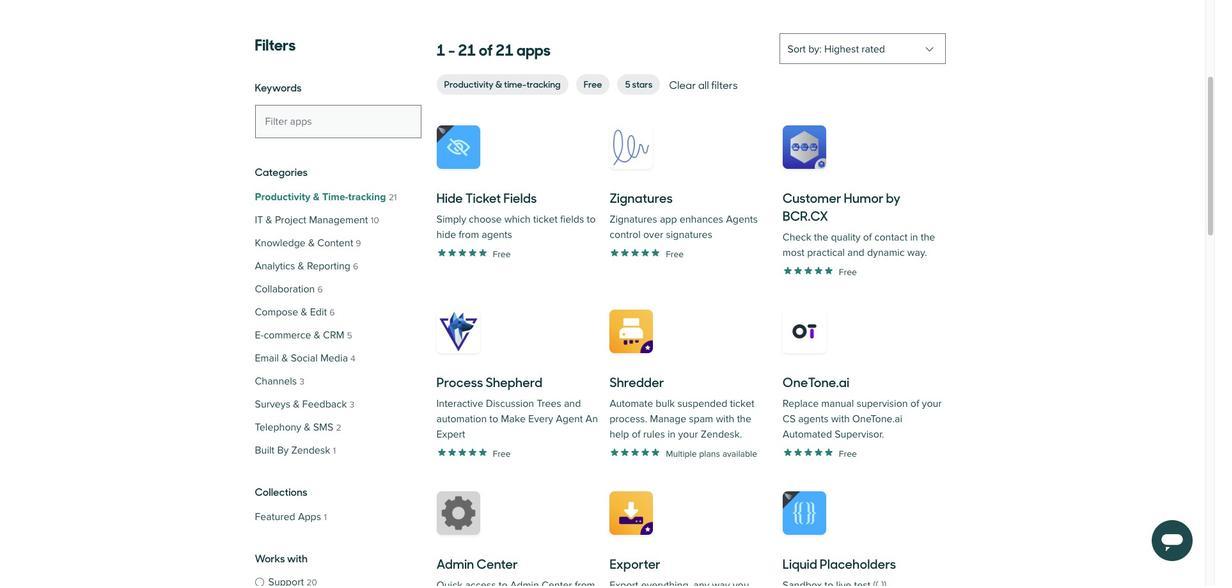 Task type: locate. For each thing, give the bounding box(es) containing it.
zendesk
[[291, 444, 330, 457]]

of
[[479, 37, 493, 60], [863, 231, 872, 244], [911, 397, 920, 410], [632, 428, 641, 441]]

e-commerce & crm 5
[[255, 329, 352, 342]]

productivity down -
[[444, 77, 494, 90]]

agent
[[556, 413, 583, 425]]

agents
[[726, 213, 758, 226]]

telephony
[[255, 421, 301, 434]]

bcr.cx
[[783, 206, 828, 225]]

0 horizontal spatial agents
[[482, 228, 512, 241]]

0 vertical spatial in
[[911, 231, 918, 244]]

6 right the edit at bottom left
[[330, 307, 335, 318]]

0 vertical spatial 6
[[353, 261, 358, 272]]

tracking
[[527, 77, 561, 90], [348, 191, 386, 203]]

1 right apps
[[324, 512, 327, 523]]

channels
[[255, 375, 297, 388]]

0 horizontal spatial the
[[737, 413, 752, 425]]

1 horizontal spatial and
[[848, 246, 865, 259]]

of right "supervision"
[[911, 397, 920, 410]]

6 inside the collaboration 6
[[318, 284, 323, 295]]

tracking for time-
[[527, 77, 561, 90]]

0 vertical spatial your
[[922, 397, 942, 410]]

sms
[[313, 421, 334, 434]]

0 vertical spatial agents
[[482, 228, 512, 241]]

1 vertical spatial to
[[490, 413, 499, 425]]

1 left -
[[437, 37, 446, 60]]

& for reporting
[[298, 260, 304, 273]]

Filter apps search field
[[255, 105, 421, 138]]

free down signatures
[[666, 249, 684, 259]]

choose
[[469, 213, 502, 226]]

replace
[[783, 397, 819, 410]]

ticket up "zendesk."
[[730, 397, 755, 410]]

21
[[458, 37, 476, 60], [496, 37, 514, 60], [389, 192, 397, 203]]

1 horizontal spatial agents
[[798, 413, 829, 425]]

agents up automated
[[798, 413, 829, 425]]

0 horizontal spatial 5
[[347, 330, 352, 341]]

5 left stars
[[625, 77, 631, 90]]

0 vertical spatial onetone.ai
[[783, 372, 850, 391]]

multiple
[[666, 448, 697, 459]]

process shepherd interactive discussion trees and automation to make every agent an expert
[[437, 372, 598, 441]]

0 vertical spatial 3
[[300, 376, 305, 387]]

with inside shredder automate bulk suspended ticket process. manage spam with the help of rules in your zendesk.
[[716, 413, 735, 425]]

exporter link
[[610, 491, 773, 586]]

collaboration 6
[[255, 283, 323, 296]]

with
[[716, 413, 735, 425], [832, 413, 850, 425], [287, 551, 308, 565]]

1 vertical spatial zignatures
[[610, 213, 658, 226]]

1 horizontal spatial your
[[922, 397, 942, 410]]

21 inside productivity & time-tracking 21
[[389, 192, 397, 203]]

fields
[[504, 188, 537, 207]]

e-
[[255, 329, 264, 342]]

1 vertical spatial productivity
[[255, 191, 311, 203]]

ticket inside shredder automate bulk suspended ticket process. manage spam with the help of rules in your zendesk.
[[730, 397, 755, 410]]

6 inside analytics & reporting 6
[[353, 261, 358, 272]]

your
[[922, 397, 942, 410], [678, 428, 698, 441]]

of right 'help'
[[632, 428, 641, 441]]

feedback
[[302, 398, 347, 411]]

zignatures up app
[[610, 188, 673, 207]]

free
[[584, 77, 602, 90], [493, 249, 511, 259], [666, 249, 684, 259], [839, 266, 857, 277], [493, 448, 511, 459], [839, 448, 857, 459]]

10
[[371, 215, 379, 226]]

1 right the zendesk on the left bottom of page
[[333, 445, 336, 456]]

3 inside surveys & feedback 3
[[350, 399, 355, 410]]

in
[[911, 231, 918, 244], [668, 428, 676, 441]]

collections
[[255, 484, 307, 498]]

by
[[886, 188, 901, 207]]

0 vertical spatial 1
[[437, 37, 446, 60]]

0 horizontal spatial ticket
[[533, 213, 558, 226]]

in down manage
[[668, 428, 676, 441]]

with inside onetone.ai replace manual supervision of your cs agents with onetone.ai automated supervisor.
[[832, 413, 850, 425]]

free for process shepherd
[[493, 448, 511, 459]]

3 up surveys & feedback 3
[[300, 376, 305, 387]]

of right -
[[479, 37, 493, 60]]

0 vertical spatial to
[[587, 213, 596, 226]]

1 horizontal spatial in
[[911, 231, 918, 244]]

None search field
[[255, 105, 421, 138]]

supervisor.
[[835, 428, 884, 441]]

in up way.
[[911, 231, 918, 244]]

1 horizontal spatial 3
[[350, 399, 355, 410]]

of inside customer humor by bcr.cx check the quality of contact in the most practical and dynamic way.
[[863, 231, 872, 244]]

rules
[[643, 428, 665, 441]]

ticket left fields
[[533, 213, 558, 226]]

1 horizontal spatial onetone.ai
[[853, 413, 903, 425]]

admin center link
[[437, 491, 600, 586]]

your right "supervision"
[[922, 397, 942, 410]]

to left make
[[490, 413, 499, 425]]

discussion
[[486, 397, 534, 410]]

clear
[[669, 77, 696, 91]]

1 horizontal spatial 5
[[625, 77, 631, 90]]

1 vertical spatial your
[[678, 428, 698, 441]]

email & social media 4
[[255, 352, 356, 365]]

0 horizontal spatial 21
[[389, 192, 397, 203]]

and inside customer humor by bcr.cx check the quality of contact in the most practical and dynamic way.
[[848, 246, 865, 259]]

ticket
[[533, 213, 558, 226], [730, 397, 755, 410]]

stars
[[632, 77, 653, 90]]

edit
[[310, 306, 327, 319]]

keywords
[[255, 80, 302, 94]]

automate
[[610, 397, 653, 410]]

with right the 'works'
[[287, 551, 308, 565]]

& for time-
[[313, 191, 320, 203]]

5 right crm
[[347, 330, 352, 341]]

manual
[[822, 397, 854, 410]]

free left 5 stars
[[584, 77, 602, 90]]

cs
[[783, 413, 796, 425]]

0 horizontal spatial 3
[[300, 376, 305, 387]]

0 horizontal spatial tracking
[[348, 191, 386, 203]]

1 vertical spatial 6
[[318, 284, 323, 295]]

management
[[309, 214, 368, 226]]

productivity up project
[[255, 191, 311, 203]]

an
[[586, 413, 598, 425]]

it & project management 10
[[255, 214, 379, 226]]

zignatures up control
[[610, 213, 658, 226]]

it
[[255, 214, 263, 226]]

5
[[625, 77, 631, 90], [347, 330, 352, 341]]

21 left apps
[[496, 37, 514, 60]]

1 vertical spatial 5
[[347, 330, 352, 341]]

with down manual
[[832, 413, 850, 425]]

1 horizontal spatial 1
[[333, 445, 336, 456]]

exporter
[[610, 554, 661, 573]]

21 right -
[[458, 37, 476, 60]]

1 vertical spatial 1
[[333, 445, 336, 456]]

0 vertical spatial 5
[[625, 77, 631, 90]]

manage
[[650, 413, 687, 425]]

1 vertical spatial ticket
[[730, 397, 755, 410]]

2 horizontal spatial 1
[[437, 37, 446, 60]]

0 vertical spatial zignatures
[[610, 188, 673, 207]]

0 vertical spatial ticket
[[533, 213, 558, 226]]

onetone.ai up replace
[[783, 372, 850, 391]]

spam
[[689, 413, 713, 425]]

21 left hide
[[389, 192, 397, 203]]

free down make
[[493, 448, 511, 459]]

center
[[477, 554, 518, 573]]

2 vertical spatial 6
[[330, 307, 335, 318]]

2 horizontal spatial 21
[[496, 37, 514, 60]]

to inside process shepherd interactive discussion trees and automation to make every agent an expert
[[490, 413, 499, 425]]

0 horizontal spatial 1
[[324, 512, 327, 523]]

0 horizontal spatial in
[[668, 428, 676, 441]]

1 horizontal spatial ticket
[[730, 397, 755, 410]]

practical
[[807, 246, 845, 259]]

the up practical
[[814, 231, 829, 244]]

in inside customer humor by bcr.cx check the quality of contact in the most practical and dynamic way.
[[911, 231, 918, 244]]

supervision
[[857, 397, 908, 410]]

the up "zendesk."
[[737, 413, 752, 425]]

and down quality
[[848, 246, 865, 259]]

enhances
[[680, 213, 724, 226]]

1 horizontal spatial with
[[716, 413, 735, 425]]

0 vertical spatial productivity
[[444, 77, 494, 90]]

shepherd
[[486, 372, 543, 391]]

multiple plans available
[[666, 448, 757, 459]]

with for onetone.ai
[[832, 413, 850, 425]]

and up agent
[[564, 397, 581, 410]]

0 horizontal spatial productivity
[[255, 191, 311, 203]]

app
[[660, 213, 677, 226]]

to inside hide ticket fields simply choose which ticket fields to hide from agents
[[587, 213, 596, 226]]

free down practical
[[839, 266, 857, 277]]

1 horizontal spatial tracking
[[527, 77, 561, 90]]

0 horizontal spatial your
[[678, 428, 698, 441]]

6 down '9' at the top of page
[[353, 261, 358, 272]]

6
[[353, 261, 358, 272], [318, 284, 323, 295], [330, 307, 335, 318]]

6 up the edit at bottom left
[[318, 284, 323, 295]]

1 vertical spatial and
[[564, 397, 581, 410]]

your down the spam
[[678, 428, 698, 441]]

1 vertical spatial 3
[[350, 399, 355, 410]]

2 horizontal spatial with
[[832, 413, 850, 425]]

clear all filters
[[669, 77, 738, 91]]

the inside shredder automate bulk suspended ticket process. manage spam with the help of rules in your zendesk.
[[737, 413, 752, 425]]

free down supervisor.
[[839, 448, 857, 459]]

1 horizontal spatial to
[[587, 213, 596, 226]]

ticket inside hide ticket fields simply choose which ticket fields to hide from agents
[[533, 213, 558, 226]]

fields
[[560, 213, 584, 226]]

agents
[[482, 228, 512, 241], [798, 413, 829, 425]]

productivity
[[444, 77, 494, 90], [255, 191, 311, 203]]

0 vertical spatial and
[[848, 246, 865, 259]]

2 horizontal spatial 6
[[353, 261, 358, 272]]

3 right feedback
[[350, 399, 355, 410]]

&
[[496, 77, 502, 90], [313, 191, 320, 203], [266, 214, 272, 226], [308, 237, 315, 250], [298, 260, 304, 273], [301, 306, 307, 319], [314, 329, 320, 342], [282, 352, 288, 365], [293, 398, 300, 411], [304, 421, 311, 434]]

0 horizontal spatial 6
[[318, 284, 323, 295]]

2 vertical spatial 1
[[324, 512, 327, 523]]

0 horizontal spatial onetone.ai
[[783, 372, 850, 391]]

0 vertical spatial tracking
[[527, 77, 561, 90]]

to right fields
[[587, 213, 596, 226]]

compose
[[255, 306, 298, 319]]

tracking up 10
[[348, 191, 386, 203]]

expert
[[437, 428, 465, 441]]

onetone.ai down "supervision"
[[853, 413, 903, 425]]

the up way.
[[921, 231, 936, 244]]

content
[[318, 237, 353, 250]]

zignatures
[[610, 188, 673, 207], [610, 213, 658, 226]]

your inside shredder automate bulk suspended ticket process. manage spam with the help of rules in your zendesk.
[[678, 428, 698, 441]]

of right quality
[[863, 231, 872, 244]]

time-
[[322, 191, 348, 203]]

free down which
[[493, 249, 511, 259]]

1 vertical spatial agents
[[798, 413, 829, 425]]

in inside shredder automate bulk suspended ticket process. manage spam with the help of rules in your zendesk.
[[668, 428, 676, 441]]

1 vertical spatial tracking
[[348, 191, 386, 203]]

1 horizontal spatial 6
[[330, 307, 335, 318]]

4
[[351, 353, 356, 364]]

which
[[505, 213, 531, 226]]

agents down the choose
[[482, 228, 512, 241]]

of inside onetone.ai replace manual supervision of your cs agents with onetone.ai automated supervisor.
[[911, 397, 920, 410]]

hide
[[437, 188, 463, 207]]

and inside process shepherd interactive discussion trees and automation to make every agent an expert
[[564, 397, 581, 410]]

0 horizontal spatial to
[[490, 413, 499, 425]]

1 horizontal spatial productivity
[[444, 77, 494, 90]]

filters
[[255, 32, 296, 55]]

6 inside compose & edit 6
[[330, 307, 335, 318]]

1 vertical spatial in
[[668, 428, 676, 441]]

zignatures zignatures app enhances agents control over signatures
[[610, 188, 758, 241]]

of inside shredder automate bulk suspended ticket process. manage spam with the help of rules in your zendesk.
[[632, 428, 641, 441]]

0 horizontal spatial and
[[564, 397, 581, 410]]

5 stars
[[625, 77, 653, 90]]

with up "zendesk."
[[716, 413, 735, 425]]

productivity for productivity & time-tracking
[[444, 77, 494, 90]]

tracking down apps
[[527, 77, 561, 90]]

and
[[848, 246, 865, 259], [564, 397, 581, 410]]

surveys & feedback 3
[[255, 398, 355, 411]]



Task type: describe. For each thing, give the bounding box(es) containing it.
ticket
[[466, 188, 501, 207]]

1 horizontal spatial the
[[814, 231, 829, 244]]

most
[[783, 246, 805, 259]]

surveys
[[255, 398, 291, 411]]

free for onetone.ai
[[839, 448, 857, 459]]

dynamic
[[867, 246, 905, 259]]

check
[[783, 231, 812, 244]]

agents inside hide ticket fields simply choose which ticket fields to hide from agents
[[482, 228, 512, 241]]

0 horizontal spatial with
[[287, 551, 308, 565]]

apps
[[517, 37, 551, 60]]

way.
[[908, 246, 927, 259]]

& for social
[[282, 352, 288, 365]]

quality
[[831, 231, 861, 244]]

9
[[356, 238, 361, 249]]

make
[[501, 413, 526, 425]]

placeholders
[[820, 554, 896, 573]]

productivity for productivity & time-tracking 21
[[255, 191, 311, 203]]

6 for analytics & reporting
[[353, 261, 358, 272]]

analytics & reporting 6
[[255, 260, 358, 273]]

all
[[698, 77, 709, 91]]

categories
[[255, 164, 308, 178]]

channels 3
[[255, 375, 305, 388]]

control
[[610, 228, 641, 241]]

admin center
[[437, 554, 518, 573]]

free for customer humor by bcr.cx
[[839, 266, 857, 277]]

analytics
[[255, 260, 295, 273]]

& for edit
[[301, 306, 307, 319]]

automated
[[783, 428, 832, 441]]

built
[[255, 444, 275, 457]]

process
[[437, 372, 483, 391]]

bulk
[[656, 397, 675, 410]]

simply
[[437, 213, 466, 226]]

plans
[[699, 448, 720, 459]]

& for project
[[266, 214, 272, 226]]

1 zignatures from the top
[[610, 188, 673, 207]]

& for sms
[[304, 421, 311, 434]]

agents inside onetone.ai replace manual supervision of your cs agents with onetone.ai automated supervisor.
[[798, 413, 829, 425]]

crm
[[323, 329, 345, 342]]

contact
[[875, 231, 908, 244]]

zendesk.
[[701, 428, 742, 441]]

& for time-
[[496, 77, 502, 90]]

21 for 1 - 21 of 21 apps
[[496, 37, 514, 60]]

hide
[[437, 228, 456, 241]]

over
[[644, 228, 664, 241]]

1 - 21 of 21 apps
[[437, 37, 551, 60]]

with for shredder
[[716, 413, 735, 425]]

customer humor by bcr.cx check the quality of contact in the most practical and dynamic way.
[[783, 188, 936, 259]]

liquid placeholders
[[783, 554, 896, 573]]

filters
[[711, 77, 738, 91]]

help
[[610, 428, 629, 441]]

1 inside featured apps 1
[[324, 512, 327, 523]]

email
[[255, 352, 279, 365]]

knowledge & content 9
[[255, 237, 361, 250]]

5 inside e-commerce & crm 5
[[347, 330, 352, 341]]

media
[[320, 352, 348, 365]]

6 for compose & edit
[[330, 307, 335, 318]]

clear all filters button
[[668, 75, 739, 93]]

2 horizontal spatial the
[[921, 231, 936, 244]]

available
[[723, 448, 757, 459]]

& for feedback
[[293, 398, 300, 411]]

telephony & sms 2
[[255, 421, 341, 434]]

free for hide ticket fields
[[493, 249, 511, 259]]

2
[[336, 422, 341, 433]]

suspended
[[678, 397, 728, 410]]

your inside onetone.ai replace manual supervision of your cs agents with onetone.ai automated supervisor.
[[922, 397, 942, 410]]

every
[[528, 413, 553, 425]]

social
[[291, 352, 318, 365]]

2 zignatures from the top
[[610, 213, 658, 226]]

time-
[[504, 77, 527, 90]]

featured apps 1
[[255, 511, 327, 523]]

by
[[277, 444, 289, 457]]

1 horizontal spatial 21
[[458, 37, 476, 60]]

tracking for time-
[[348, 191, 386, 203]]

trees
[[537, 397, 562, 410]]

humor
[[844, 188, 884, 207]]

onetone.ai replace manual supervision of your cs agents with onetone.ai automated supervisor.
[[783, 372, 942, 441]]

knowledge
[[255, 237, 306, 250]]

customer
[[783, 188, 842, 207]]

1 vertical spatial onetone.ai
[[853, 413, 903, 425]]

apps
[[298, 511, 321, 523]]

signatures
[[666, 228, 713, 241]]

reporting
[[307, 260, 351, 273]]

hide ticket fields simply choose which ticket fields to hide from agents
[[437, 188, 596, 241]]

liquid
[[783, 554, 818, 573]]

1 inside built by zendesk 1
[[333, 445, 336, 456]]

works
[[255, 551, 285, 565]]

interactive
[[437, 397, 483, 410]]

21 for productivity & time-tracking 21
[[389, 192, 397, 203]]

liquid placeholders link
[[783, 491, 946, 586]]

& for content
[[308, 237, 315, 250]]

free for zignatures
[[666, 249, 684, 259]]

works with
[[255, 551, 308, 565]]

shredder
[[610, 372, 664, 391]]

compose & edit 6
[[255, 306, 335, 319]]

collaboration
[[255, 283, 315, 296]]

3 inside channels 3
[[300, 376, 305, 387]]

productivity & time-tracking
[[444, 77, 561, 90]]

from
[[459, 228, 479, 241]]

project
[[275, 214, 306, 226]]



Task type: vqa. For each thing, say whether or not it's contained in the screenshot.
little
no



